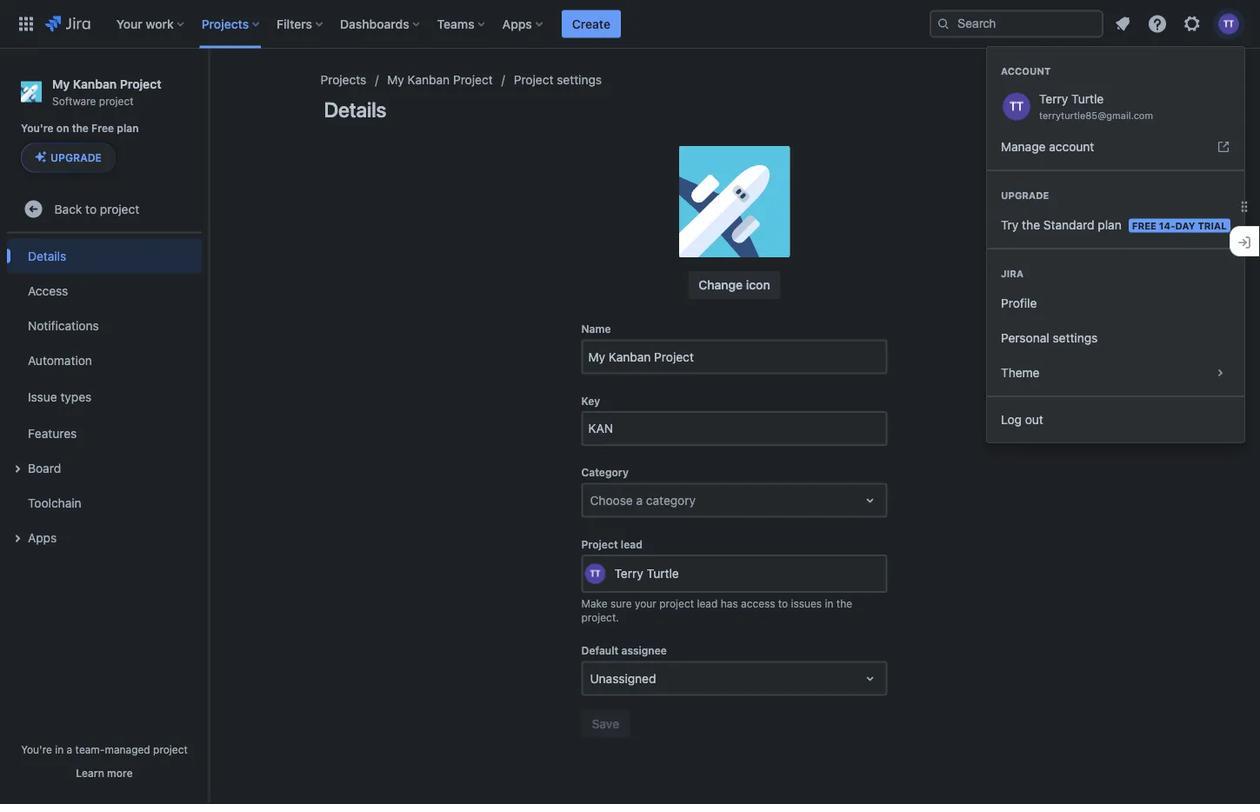 Task type: vqa. For each thing, say whether or not it's contained in the screenshot.
topmost 'settings'
yes



Task type: describe. For each thing, give the bounding box(es) containing it.
try the standard plan
[[1001, 217, 1122, 232]]

project right managed
[[153, 744, 188, 756]]

1 vertical spatial details
[[28, 249, 66, 263]]

free
[[91, 122, 114, 135]]

dashboards button
[[335, 10, 427, 38]]

project avatar image
[[679, 146, 790, 257]]

search image
[[937, 17, 951, 31]]

day
[[1176, 220, 1196, 231]]

project lead
[[581, 538, 643, 551]]

appswitcher icon image
[[16, 13, 37, 34]]

project settings
[[514, 73, 602, 87]]

open image for choose a category
[[860, 490, 881, 511]]

make sure your project lead has access to issues in the project.
[[581, 597, 852, 624]]

make
[[581, 597, 608, 610]]

default
[[581, 645, 619, 657]]

personal
[[1001, 331, 1050, 345]]

learn more
[[76, 767, 133, 779]]

group containing details
[[7, 233, 202, 560]]

you're for you're in a team-managed project
[[21, 744, 52, 756]]

you're for you're on the free plan
[[21, 122, 54, 135]]

choose a category
[[590, 493, 696, 507]]

your profile and settings image
[[1219, 13, 1239, 34]]

toolchain link
[[7, 486, 202, 520]]

Name field
[[583, 341, 886, 373]]

create
[[572, 17, 611, 31]]

key
[[581, 395, 600, 407]]

types
[[60, 390, 92, 404]]

Search field
[[930, 10, 1104, 38]]

notifications
[[28, 318, 99, 333]]

board
[[28, 461, 61, 475]]

my for my kanban project
[[387, 73, 404, 87]]

issue types
[[28, 390, 92, 404]]

project down apps dropdown button
[[514, 73, 554, 87]]

notifications image
[[1112, 13, 1133, 34]]

choose
[[590, 493, 633, 507]]

details link
[[7, 239, 202, 273]]

settings image
[[1182, 13, 1203, 34]]

toolchain
[[28, 496, 81, 510]]

0 vertical spatial plan
[[117, 122, 139, 135]]

kanban for my kanban project software project
[[73, 77, 117, 91]]

team-
[[75, 744, 105, 756]]

1 vertical spatial a
[[67, 744, 72, 756]]

your
[[635, 597, 657, 610]]

expand image
[[7, 528, 28, 549]]

has
[[721, 597, 738, 610]]

your work
[[116, 17, 174, 31]]

access
[[28, 283, 68, 298]]

settings for project settings
[[557, 73, 602, 87]]

open image for unassigned
[[860, 668, 881, 689]]

1 horizontal spatial a
[[636, 493, 643, 507]]

apps inside dropdown button
[[502, 17, 532, 31]]

filters button
[[271, 10, 330, 38]]

terry turtle
[[614, 567, 679, 581]]

free
[[1132, 220, 1157, 231]]

change
[[699, 278, 743, 292]]

jira
[[1001, 268, 1024, 280]]

teams
[[437, 17, 475, 31]]

icon
[[746, 278, 770, 292]]

apps button
[[497, 10, 550, 38]]

back to project
[[54, 202, 139, 216]]

upgrade button
[[22, 144, 115, 172]]

theme button
[[987, 356, 1244, 391]]

try the standard plan group
[[987, 170, 1244, 248]]

more
[[107, 767, 133, 779]]

my kanban project
[[387, 73, 493, 87]]

free 14-day trial
[[1132, 220, 1227, 231]]

the inside group
[[1022, 217, 1040, 232]]

settings for personal settings
[[1053, 331, 1098, 345]]

teams button
[[432, 10, 492, 38]]

the inside make sure your project lead has access to issues in the project.
[[837, 597, 852, 610]]

trial
[[1198, 220, 1227, 231]]

my kanban project software project
[[52, 77, 161, 107]]

0 horizontal spatial the
[[72, 122, 89, 135]]

sidebar navigation image
[[190, 70, 228, 104]]

your work button
[[111, 10, 191, 38]]

upgrade
[[1001, 190, 1049, 201]]

log
[[1001, 413, 1022, 427]]

software
[[52, 95, 96, 107]]

board button
[[7, 451, 202, 486]]

account
[[1001, 66, 1051, 77]]



Task type: locate. For each thing, give the bounding box(es) containing it.
lead up terry
[[621, 538, 643, 551]]

0 horizontal spatial plan
[[117, 122, 139, 135]]

automation link
[[7, 343, 202, 378]]

issues
[[791, 597, 822, 610]]

work
[[146, 17, 174, 31]]

0 horizontal spatial settings
[[557, 73, 602, 87]]

1 horizontal spatial the
[[837, 597, 852, 610]]

log out link
[[987, 403, 1244, 437]]

a right the choose
[[636, 493, 643, 507]]

my right projects "link" on the left of page
[[387, 73, 404, 87]]

0 horizontal spatial details
[[28, 249, 66, 263]]

1 horizontal spatial projects
[[321, 73, 366, 87]]

projects up sidebar navigation icon
[[202, 17, 249, 31]]

in left team- at the bottom left of the page
[[55, 744, 64, 756]]

back
[[54, 202, 82, 216]]

projects link
[[321, 70, 366, 90]]

project
[[99, 95, 134, 107], [100, 202, 139, 216], [660, 597, 694, 610], [153, 744, 188, 756]]

0 horizontal spatial in
[[55, 744, 64, 756]]

Category text field
[[590, 492, 593, 509]]

to
[[85, 202, 97, 216], [778, 597, 788, 610]]

1 vertical spatial lead
[[697, 597, 718, 610]]

projects inside the projects popup button
[[202, 17, 249, 31]]

manage account link
[[987, 130, 1244, 164]]

your
[[116, 17, 142, 31]]

create button
[[562, 10, 621, 38]]

filters
[[277, 17, 312, 31]]

manage
[[1001, 140, 1046, 154]]

1 horizontal spatial to
[[778, 597, 788, 610]]

0 horizontal spatial apps
[[28, 531, 57, 545]]

open image
[[860, 490, 881, 511], [860, 668, 881, 689]]

settings
[[557, 73, 602, 87], [1053, 331, 1098, 345]]

plan
[[117, 122, 139, 135], [1098, 217, 1122, 232]]

0 vertical spatial the
[[72, 122, 89, 135]]

project down primary element in the top of the page
[[453, 73, 493, 87]]

0 vertical spatial details
[[324, 97, 386, 122]]

sure
[[611, 597, 632, 610]]

category
[[646, 493, 696, 507]]

0 vertical spatial apps
[[502, 17, 532, 31]]

in
[[825, 597, 834, 610], [55, 744, 64, 756]]

1 vertical spatial plan
[[1098, 217, 1122, 232]]

1 vertical spatial to
[[778, 597, 788, 610]]

help image
[[1147, 13, 1168, 34]]

the right on
[[72, 122, 89, 135]]

notifications link
[[7, 308, 202, 343]]

details down projects "link" on the left of page
[[324, 97, 386, 122]]

0 horizontal spatial lead
[[621, 538, 643, 551]]

2 vertical spatial the
[[837, 597, 852, 610]]

banner
[[0, 0, 1260, 49]]

1 vertical spatial settings
[[1053, 331, 1098, 345]]

plan right free
[[117, 122, 139, 135]]

unassigned
[[590, 671, 656, 686]]

1 vertical spatial in
[[55, 744, 64, 756]]

1 vertical spatial open image
[[860, 668, 881, 689]]

you're left on
[[21, 122, 54, 135]]

0 vertical spatial projects
[[202, 17, 249, 31]]

manage account group
[[987, 47, 1244, 170]]

2 horizontal spatial the
[[1022, 217, 1040, 232]]

1 vertical spatial projects
[[321, 73, 366, 87]]

assignee
[[621, 645, 667, 657]]

upgrade
[[50, 152, 102, 164]]

project inside my kanban project software project
[[120, 77, 161, 91]]

the
[[72, 122, 89, 135], [1022, 217, 1040, 232], [837, 597, 852, 610]]

on
[[56, 122, 69, 135]]

0 vertical spatial to
[[85, 202, 97, 216]]

2 open image from the top
[[860, 668, 881, 689]]

out
[[1025, 413, 1044, 427]]

to left issues
[[778, 597, 788, 610]]

personal settings
[[1001, 331, 1098, 345]]

try
[[1001, 217, 1019, 232]]

issue types link
[[7, 378, 202, 416]]

name
[[581, 323, 611, 335]]

project up free
[[99, 95, 134, 107]]

change icon
[[699, 278, 770, 292]]

1 vertical spatial the
[[1022, 217, 1040, 232]]

details
[[324, 97, 386, 122], [28, 249, 66, 263]]

terry
[[614, 567, 643, 581]]

features
[[28, 426, 77, 440]]

projects for the projects popup button
[[202, 17, 249, 31]]

kanban for my kanban project
[[408, 73, 450, 87]]

project up the details link on the top of page
[[100, 202, 139, 216]]

1 horizontal spatial kanban
[[408, 73, 450, 87]]

1 horizontal spatial in
[[825, 597, 834, 610]]

1 open image from the top
[[860, 490, 881, 511]]

1 vertical spatial apps
[[28, 531, 57, 545]]

0 vertical spatial a
[[636, 493, 643, 507]]

1 horizontal spatial my
[[387, 73, 404, 87]]

account
[[1049, 140, 1094, 154]]

features link
[[7, 416, 202, 451]]

projects
[[202, 17, 249, 31], [321, 73, 366, 87]]

expand image
[[7, 459, 28, 480]]

jira image
[[45, 13, 90, 34], [45, 13, 90, 34]]

you're
[[21, 122, 54, 135], [21, 744, 52, 756]]

1 horizontal spatial details
[[324, 97, 386, 122]]

2 you're from the top
[[21, 744, 52, 756]]

lead left has
[[697, 597, 718, 610]]

0 vertical spatial settings
[[557, 73, 602, 87]]

the right try
[[1022, 217, 1040, 232]]

0 vertical spatial in
[[825, 597, 834, 610]]

project inside make sure your project lead has access to issues in the project.
[[660, 597, 694, 610]]

details up access
[[28, 249, 66, 263]]

project
[[453, 73, 493, 87], [514, 73, 554, 87], [120, 77, 161, 91], [581, 538, 618, 551]]

projects for projects "link" on the left of page
[[321, 73, 366, 87]]

learn
[[76, 767, 104, 779]]

change icon button
[[688, 271, 781, 299]]

category
[[581, 467, 629, 479]]

automation
[[28, 353, 92, 367]]

kanban up software
[[73, 77, 117, 91]]

the right issues
[[837, 597, 852, 610]]

Key field
[[583, 413, 886, 444]]

0 horizontal spatial my
[[52, 77, 70, 91]]

my inside my kanban project software project
[[52, 77, 70, 91]]

project.
[[581, 611, 619, 624]]

0 horizontal spatial a
[[67, 744, 72, 756]]

1 you're from the top
[[21, 122, 54, 135]]

1 vertical spatial you're
[[21, 744, 52, 756]]

plan left free
[[1098, 217, 1122, 232]]

apps inside button
[[28, 531, 57, 545]]

terry turtle image
[[585, 564, 606, 584]]

learn more button
[[76, 766, 133, 780]]

to inside back to project link
[[85, 202, 97, 216]]

0 vertical spatial open image
[[860, 490, 881, 511]]

theme
[[1001, 366, 1040, 380]]

log out
[[1001, 413, 1044, 427]]

personal settings link
[[987, 321, 1244, 356]]

you're in a team-managed project
[[21, 744, 188, 756]]

0 horizontal spatial to
[[85, 202, 97, 216]]

lead inside make sure your project lead has access to issues in the project.
[[697, 597, 718, 610]]

access link
[[7, 273, 202, 308]]

default assignee
[[581, 645, 667, 657]]

kanban inside my kanban project software project
[[73, 77, 117, 91]]

a left team- at the bottom left of the page
[[67, 744, 72, 756]]

primary element
[[10, 0, 930, 48]]

issue
[[28, 390, 57, 404]]

kanban
[[408, 73, 450, 87], [73, 77, 117, 91]]

1 horizontal spatial apps
[[502, 17, 532, 31]]

apps down toolchain
[[28, 531, 57, 545]]

my kanban project link
[[387, 70, 493, 90]]

lead
[[621, 538, 643, 551], [697, 597, 718, 610]]

you're on the free plan
[[21, 122, 139, 135]]

profile
[[1001, 296, 1037, 311]]

projects button
[[196, 10, 266, 38]]

managed
[[105, 744, 150, 756]]

turtle
[[647, 567, 679, 581]]

apps right teams popup button
[[502, 17, 532, 31]]

0 vertical spatial lead
[[621, 538, 643, 551]]

settings down create button
[[557, 73, 602, 87]]

profile link
[[987, 286, 1244, 321]]

my for my kanban project software project
[[52, 77, 70, 91]]

standard
[[1044, 217, 1095, 232]]

0 horizontal spatial kanban
[[73, 77, 117, 91]]

apps button
[[7, 520, 202, 555]]

projects down dashboards
[[321, 73, 366, 87]]

1 horizontal spatial settings
[[1053, 331, 1098, 345]]

dashboards
[[340, 17, 409, 31]]

you're left team- at the bottom left of the page
[[21, 744, 52, 756]]

in right issues
[[825, 597, 834, 610]]

settings right personal at the right top of the page
[[1053, 331, 1098, 345]]

project inside my kanban project software project
[[99, 95, 134, 107]]

group
[[7, 233, 202, 560]]

0 horizontal spatial projects
[[202, 17, 249, 31]]

banner containing your work
[[0, 0, 1260, 49]]

1 horizontal spatial lead
[[697, 597, 718, 610]]

1 horizontal spatial plan
[[1098, 217, 1122, 232]]

access
[[741, 597, 775, 610]]

14-
[[1159, 220, 1176, 231]]

in inside make sure your project lead has access to issues in the project.
[[825, 597, 834, 610]]

Default assignee text field
[[590, 670, 593, 688]]

project settings link
[[514, 70, 602, 90]]

apps
[[502, 17, 532, 31], [28, 531, 57, 545]]

back to project link
[[7, 192, 202, 226]]

my up software
[[52, 77, 70, 91]]

project down the your work
[[120, 77, 161, 91]]

to inside make sure your project lead has access to issues in the project.
[[778, 597, 788, 610]]

project right your
[[660, 597, 694, 610]]

kanban down teams
[[408, 73, 450, 87]]

plan inside group
[[1098, 217, 1122, 232]]

to right back
[[85, 202, 97, 216]]

0 vertical spatial you're
[[21, 122, 54, 135]]

project up terry turtle icon
[[581, 538, 618, 551]]

manage account
[[1001, 140, 1094, 154]]



